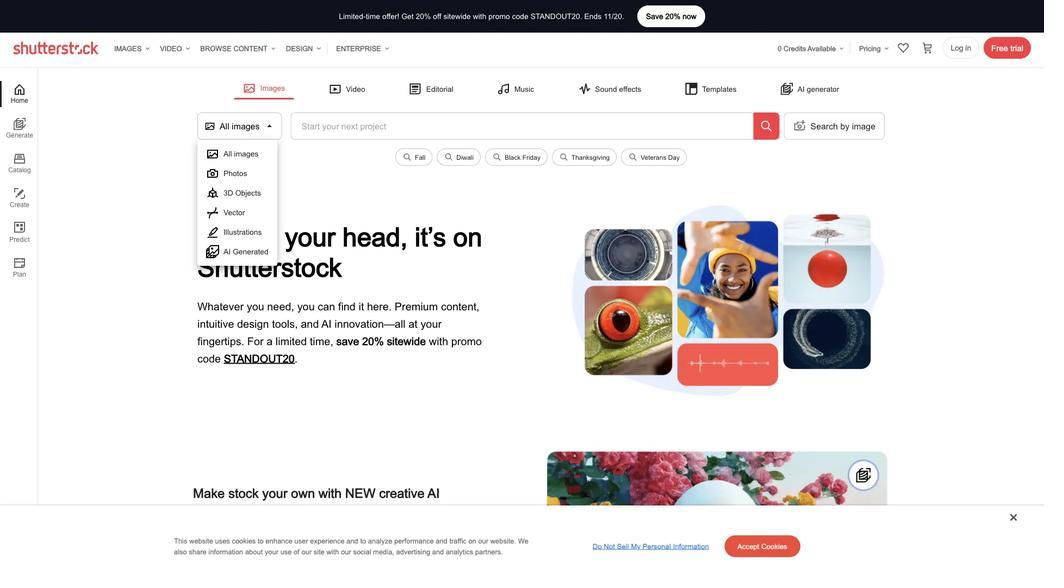 Task type: describe. For each thing, give the bounding box(es) containing it.
whatever
[[198, 300, 244, 313]]

craving
[[250, 545, 278, 555]]

veterans day button
[[621, 149, 687, 166]]

sell
[[617, 543, 629, 551]]

1 to from the left
[[258, 537, 264, 545]]

your left own
[[262, 486, 288, 501]]

by
[[841, 121, 850, 131]]

latest
[[226, 532, 247, 542]]

2 it's from the left
[[415, 221, 446, 252]]

design,
[[399, 532, 427, 542]]

shutterstock
[[198, 252, 342, 282]]

features.
[[322, 532, 356, 542]]

photos menu item
[[198, 164, 277, 183]]

credits
[[784, 44, 806, 52]]

with inside this website uses cookies to enhance user experience and to analyze performance and traffic on our website. we also share information about your use of our site with our social media, advertising and analytics partners.
[[327, 548, 339, 556]]

off
[[433, 12, 442, 21]]

search image
[[760, 120, 773, 133]]

premium
[[395, 300, 438, 313]]

thanksgiving button
[[552, 149, 617, 166]]

make stock your own with new creative ai
[[193, 486, 440, 501]]

thanksgiving link
[[552, 149, 617, 170]]

cookies
[[232, 537, 256, 545]]

with right own
[[319, 486, 342, 501]]

all images for all images menu item
[[224, 150, 259, 158]]

veterans day link
[[621, 149, 687, 170]]

a inside turn a library of 700+ million images into an infinite number of possibilities with our latest suite of creative ai features. generate, design, and edit the content you're craving with easy-to-use features in record-breaking time.
[[213, 519, 218, 529]]

images for all images button
[[232, 121, 260, 131]]

1 horizontal spatial 20%
[[416, 12, 431, 21]]

possibilities
[[432, 519, 477, 529]]

this website uses cookies to enhance user experience and to analyze performance and traffic on our website. we also share information about your use of our site with our social media, advertising and analytics partners.
[[174, 537, 529, 556]]

on inside the "if it's in your head, it's on shutterstock"
[[454, 221, 482, 252]]

personal
[[643, 543, 671, 551]]

.
[[295, 352, 298, 365]]

of up suite
[[246, 519, 253, 529]]

if it's in your head, it's on shutterstock
[[198, 221, 482, 282]]

shutterstock image
[[13, 41, 101, 54]]

to-
[[319, 545, 329, 555]]

generate
[[6, 132, 33, 139]]

save 20% now link
[[638, 5, 706, 27]]

video menu item
[[320, 79, 374, 99]]

our left social
[[341, 548, 351, 556]]

of up design,
[[423, 519, 430, 529]]

infinite
[[363, 519, 389, 529]]

an
[[351, 519, 361, 529]]

editorial menu item
[[400, 79, 462, 99]]

20% for now
[[666, 12, 681, 21]]

can
[[318, 300, 335, 313]]

ai inside menu item
[[224, 248, 231, 256]]

ai up possibilities
[[428, 486, 440, 501]]

website
[[189, 537, 213, 545]]

social
[[353, 548, 371, 556]]

browse content
[[200, 44, 268, 52]]

ai inside turn a library of 700+ million images into an infinite number of possibilities with our latest suite of creative ai features. generate, design, and edit the content you're craving with easy-to-use features in record-breaking time.
[[312, 532, 320, 542]]

on inside this website uses cookies to enhance user experience and to analyze performance and traffic on our website. we also share information about your use of our site with our social media, advertising and analytics partners.
[[469, 537, 476, 545]]

all images menu item
[[198, 144, 277, 164]]

privacy alert dialog
[[0, 506, 1045, 588]]

with right off
[[473, 12, 487, 21]]

video inside video link
[[160, 44, 182, 52]]

2 to from the left
[[360, 537, 366, 545]]

predict link
[[0, 220, 38, 246]]

all images button
[[198, 113, 282, 140]]

menu containing images
[[198, 78, 885, 100]]

3d objects menu item
[[198, 183, 277, 203]]

here.
[[367, 300, 392, 313]]

veterans
[[641, 153, 667, 161]]

save 20% sitewide
[[336, 335, 426, 347]]

1 you from the left
[[247, 300, 264, 313]]

0 vertical spatial in
[[966, 44, 972, 52]]

free trial button
[[984, 37, 1032, 59]]

search
[[811, 121, 838, 131]]

this
[[174, 537, 187, 545]]

performance
[[394, 537, 434, 545]]

about
[[245, 548, 263, 556]]

diwali link
[[437, 149, 481, 170]]

ai inside menu item
[[798, 85, 805, 93]]

our down user
[[302, 548, 312, 556]]

tools,
[[272, 317, 298, 330]]

pricing link
[[855, 38, 891, 59]]

browse content link
[[196, 38, 277, 59]]

predict
[[9, 236, 30, 243]]

do not sell my personal information
[[593, 543, 709, 551]]

1 horizontal spatial code
[[512, 12, 529, 21]]

accept
[[738, 543, 760, 551]]

ends
[[585, 12, 602, 21]]

home link
[[0, 81, 38, 107]]

easy-
[[298, 545, 319, 555]]

plan
[[13, 271, 26, 278]]

with promo code
[[198, 335, 482, 365]]

stock
[[229, 486, 259, 501]]

log in link
[[943, 37, 980, 59]]

experience
[[310, 537, 345, 545]]

website.
[[491, 537, 516, 545]]

fall button
[[396, 149, 433, 166]]

11/20.
[[604, 12, 625, 21]]

illustrations menu item
[[198, 223, 277, 242]]

2 tab list from the top
[[0, 530, 38, 588]]

standout20.
[[531, 12, 583, 21]]

sound effects menu item
[[569, 79, 650, 99]]

menu containing all images
[[198, 140, 277, 266]]

information
[[209, 548, 243, 556]]

library
[[220, 519, 244, 529]]

tab list containing home
[[0, 81, 38, 290]]

limited-time offer! get 20% off sitewide with promo code standout20. ends 11/20.
[[339, 12, 625, 21]]

analyze
[[368, 537, 392, 545]]

your inside this website uses cookies to enhance user experience and to analyze performance and traffic on our website. we also share information about your use of our site with our social media, advertising and analytics partners.
[[265, 548, 279, 556]]

templates
[[703, 85, 737, 93]]

accept cookies button
[[725, 536, 801, 558]]

pricing
[[860, 44, 881, 52]]

trial
[[1011, 43, 1024, 53]]

black friday
[[505, 153, 541, 161]]

2 you from the left
[[297, 300, 315, 313]]

black friday button
[[485, 149, 548, 166]]

illustrations
[[224, 228, 262, 237]]

use inside this website uses cookies to enhance user experience and to analyze performance and traffic on our website. we also share information about your use of our site with our social media, advertising and analytics partners.
[[281, 548, 292, 556]]

diwali button
[[437, 149, 481, 166]]

million
[[278, 519, 302, 529]]

promo inside with promo code
[[451, 335, 482, 347]]

now
[[683, 12, 697, 21]]

traffic
[[450, 537, 467, 545]]

log in
[[951, 44, 972, 52]]



Task type: vqa. For each thing, say whether or not it's contained in the screenshot.
of
yes



Task type: locate. For each thing, give the bounding box(es) containing it.
1 horizontal spatial you
[[297, 300, 315, 313]]

a right 'for'
[[267, 335, 273, 347]]

to up the about
[[258, 537, 264, 545]]

all up "photos"
[[224, 150, 232, 158]]

templates menu item
[[676, 79, 746, 99]]

save 20% now
[[646, 12, 697, 21]]

20% left now
[[666, 12, 681, 21]]

and left traffic
[[436, 537, 448, 545]]

tab list
[[0, 81, 38, 290], [0, 530, 38, 588]]

0 vertical spatial all images
[[220, 121, 260, 131]]

ai down can at the left
[[321, 317, 332, 330]]

head,
[[343, 221, 408, 252]]

1 tab list from the top
[[0, 81, 38, 290]]

ai down the illustrations menu item
[[224, 248, 231, 256]]

generated
[[233, 248, 269, 256]]

1 vertical spatial creative
[[279, 532, 310, 542]]

ai webp asset image
[[546, 449, 890, 588]]

with down experience
[[327, 548, 339, 556]]

0 credits available
[[778, 44, 836, 52]]

a
[[267, 335, 273, 347], [213, 519, 218, 529]]

and inside "whatever you need, you can find it here. premium content, intuitive design tools, and ai innovation—all at your fingertips. for a limited time,"
[[301, 317, 319, 330]]

a inside "whatever you need, you can find it here. premium content, intuitive design tools, and ai innovation—all at your fingertips. for a limited time,"
[[267, 335, 273, 347]]

video inside video menu item
[[346, 85, 365, 93]]

images inside images menu item
[[260, 84, 285, 92]]

images up "photos" menu item
[[234, 150, 259, 158]]

ai generated
[[224, 248, 269, 256]]

day
[[668, 153, 680, 161]]

1 horizontal spatial sitewide
[[444, 12, 471, 21]]

20% down innovation—all
[[362, 335, 384, 347]]

1 vertical spatial in
[[258, 221, 278, 252]]

0 vertical spatial video
[[160, 44, 182, 52]]

images up all images menu item
[[232, 121, 260, 131]]

and up time,
[[301, 317, 319, 330]]

sitewide
[[444, 12, 471, 21], [387, 335, 426, 347]]

need,
[[267, 300, 294, 313]]

0 horizontal spatial to
[[258, 537, 264, 545]]

of inside this website uses cookies to enhance user experience and to analyze performance and traffic on our website. we also share information about your use of our site with our social media, advertising and analytics partners.
[[294, 548, 300, 556]]

use down features.
[[329, 545, 343, 555]]

3d
[[224, 189, 233, 197]]

a right turn
[[213, 519, 218, 529]]

music menu item
[[489, 79, 543, 99]]

video right the images link
[[160, 44, 182, 52]]

your up shutterstock
[[285, 221, 336, 252]]

limited
[[276, 335, 307, 347]]

of
[[246, 519, 253, 529], [423, 519, 430, 529], [270, 532, 277, 542], [294, 548, 300, 556]]

find
[[338, 300, 356, 313]]

sound effects
[[595, 85, 642, 93]]

cookies
[[762, 543, 788, 551]]

limited-
[[339, 12, 366, 21]]

in inside the "if it's in your head, it's on shutterstock"
[[258, 221, 278, 252]]

1 horizontal spatial in
[[379, 545, 386, 555]]

features
[[346, 545, 377, 555]]

own
[[291, 486, 315, 501]]

whatever you need, you can find it here. premium content, intuitive design tools, and ai innovation—all at your fingertips. for a limited time,
[[198, 300, 480, 347]]

2 horizontal spatial 20%
[[666, 12, 681, 21]]

uses
[[215, 537, 230, 545]]

0 horizontal spatial promo
[[451, 335, 482, 347]]

code inside with promo code
[[198, 352, 221, 365]]

thanksgiving
[[572, 153, 610, 161]]

all images up "photos" menu item
[[224, 150, 259, 158]]

you left can at the left
[[297, 300, 315, 313]]

images inside turn a library of 700+ million images into an infinite number of possibilities with our latest suite of creative ai features. generate, design, and edit the content you're craving with easy-to-use features in record-breaking time.
[[305, 519, 333, 529]]

1 horizontal spatial to
[[360, 537, 366, 545]]

black
[[505, 153, 521, 161]]

0 horizontal spatial code
[[198, 352, 221, 365]]

all images for all images button
[[220, 121, 260, 131]]

images left video link
[[114, 44, 142, 52]]

save
[[646, 12, 664, 21]]

partners.
[[475, 548, 503, 556]]

use down enhance
[[281, 548, 292, 556]]

turn a library of 700+ million images into an infinite number of possibilities with our latest suite of creative ai features. generate, design, and edit the content you're craving with easy-to-use features in record-breaking time.
[[193, 519, 477, 555]]

to up social
[[360, 537, 366, 545]]

all images inside button
[[220, 121, 260, 131]]

of down 700+ on the bottom left of page
[[270, 532, 277, 542]]

images inside button
[[232, 121, 260, 131]]

2 horizontal spatial in
[[966, 44, 972, 52]]

innovation—all
[[335, 317, 406, 330]]

new
[[345, 486, 376, 501]]

image
[[852, 121, 876, 131]]

sitewide right off
[[444, 12, 471, 21]]

you
[[247, 300, 264, 313], [297, 300, 315, 313]]

all inside menu item
[[224, 150, 232, 158]]

ai generator menu item
[[772, 79, 848, 99]]

accept cookies
[[738, 543, 788, 551]]

1 vertical spatial all
[[224, 150, 232, 158]]

turn
[[193, 519, 211, 529]]

1 vertical spatial menu
[[198, 140, 277, 266]]

1 vertical spatial a
[[213, 519, 218, 529]]

share
[[189, 548, 207, 556]]

cart image
[[921, 41, 934, 54]]

fall
[[415, 153, 426, 161]]

images down "content"
[[260, 84, 285, 92]]

ai up easy-
[[312, 532, 320, 542]]

0 vertical spatial creative
[[379, 486, 425, 501]]

in down generate,
[[379, 545, 386, 555]]

plan link
[[0, 255, 38, 281]]

menu
[[198, 78, 885, 100], [198, 140, 277, 266]]

edit
[[446, 532, 460, 542]]

1 horizontal spatial video
[[346, 85, 365, 93]]

1 horizontal spatial it's
[[415, 221, 446, 252]]

1 vertical spatial on
[[469, 537, 476, 545]]

sitewide down at
[[387, 335, 426, 347]]

0 horizontal spatial sitewide
[[387, 335, 426, 347]]

images inside menu item
[[234, 150, 259, 158]]

1 horizontal spatial images
[[260, 84, 285, 92]]

design
[[286, 44, 313, 52]]

0 vertical spatial menu
[[198, 78, 885, 100]]

with down turn
[[193, 532, 209, 542]]

1 vertical spatial all images
[[224, 150, 259, 158]]

1 vertical spatial images
[[234, 150, 259, 158]]

1 horizontal spatial promo
[[489, 12, 510, 21]]

creative down million
[[279, 532, 310, 542]]

1 vertical spatial code
[[198, 352, 221, 365]]

1 vertical spatial sitewide
[[387, 335, 426, 347]]

vector
[[224, 208, 245, 217]]

and up breaking
[[430, 532, 444, 542]]

20%
[[666, 12, 681, 21], [416, 12, 431, 21], [362, 335, 384, 347]]

ai generator
[[798, 85, 840, 93]]

20% left off
[[416, 12, 431, 21]]

ai inside "whatever you need, you can find it here. premium content, intuitive design tools, and ai innovation—all at your fingertips. for a limited time,"
[[321, 317, 332, 330]]

ai left generator
[[798, 85, 805, 93]]

the
[[463, 532, 475, 542]]

with left easy-
[[280, 545, 296, 555]]

0 vertical spatial a
[[267, 335, 273, 347]]

all up all images menu item
[[220, 121, 229, 131]]

vector menu item
[[198, 203, 277, 223]]

you're
[[224, 545, 248, 555]]

veterans day
[[641, 153, 680, 161]]

2 vertical spatial images
[[305, 519, 333, 529]]

0 horizontal spatial 20%
[[362, 335, 384, 347]]

0 vertical spatial code
[[512, 12, 529, 21]]

0 horizontal spatial video
[[160, 44, 182, 52]]

all images
[[220, 121, 260, 131], [224, 150, 259, 158]]

in right "log"
[[966, 44, 972, 52]]

information
[[673, 543, 709, 551]]

and inside turn a library of 700+ million images into an infinite number of possibilities with our latest suite of creative ai features. generate, design, and edit the content you're craving with easy-to-use features in record-breaking time.
[[430, 532, 444, 542]]

not
[[604, 543, 615, 551]]

do
[[593, 543, 602, 551]]

0 vertical spatial on
[[454, 221, 482, 252]]

images menu item
[[234, 78, 294, 100]]

ai
[[798, 85, 805, 93], [224, 248, 231, 256], [321, 317, 332, 330], [428, 486, 440, 501], [312, 532, 320, 542]]

do not sell my personal information button
[[589, 538, 714, 555]]

code left standout20.
[[512, 12, 529, 21]]

all inside button
[[220, 121, 229, 131]]

0 vertical spatial sitewide
[[444, 12, 471, 21]]

images for all images menu item
[[234, 150, 259, 158]]

2 vertical spatial in
[[379, 545, 386, 555]]

creative up number
[[379, 486, 425, 501]]

with inside with promo code
[[429, 335, 448, 347]]

your inside "whatever you need, you can find it here. premium content, intuitive design tools, and ai innovation—all at your fingertips. for a limited time,"
[[421, 317, 442, 330]]

it's
[[219, 221, 250, 252], [415, 221, 446, 252]]

0 vertical spatial images
[[232, 121, 260, 131]]

in
[[966, 44, 972, 52], [258, 221, 278, 252], [379, 545, 386, 555]]

1 vertical spatial images
[[260, 84, 285, 92]]

2 menu from the top
[[198, 140, 277, 266]]

0 horizontal spatial in
[[258, 221, 278, 252]]

browse
[[200, 44, 232, 52]]

your inside the "if it's in your head, it's on shutterstock"
[[285, 221, 336, 252]]

enhance
[[266, 537, 293, 545]]

media,
[[373, 548, 394, 556]]

we
[[518, 537, 529, 545]]

images up experience
[[305, 519, 333, 529]]

0 horizontal spatial you
[[247, 300, 264, 313]]

our inside turn a library of 700+ million images into an infinite number of possibilities with our latest suite of creative ai features. generate, design, and edit the content you're craving with easy-to-use features in record-breaking time.
[[211, 532, 223, 542]]

creative inside turn a library of 700+ million images into an infinite number of possibilities with our latest suite of creative ai features. generate, design, and edit the content you're craving with easy-to-use features in record-breaking time.
[[279, 532, 310, 542]]

sound
[[595, 85, 617, 93]]

all images up all images menu item
[[220, 121, 260, 131]]

ai generated menu item
[[198, 242, 277, 262]]

number
[[391, 519, 420, 529]]

0 vertical spatial all
[[220, 121, 229, 131]]

1 it's from the left
[[219, 221, 250, 252]]

time.
[[452, 545, 470, 555]]

0 vertical spatial images
[[114, 44, 142, 52]]

your right at
[[421, 317, 442, 330]]

record-
[[389, 545, 416, 555]]

with down "content,"
[[429, 335, 448, 347]]

in up shutterstock
[[258, 221, 278, 252]]

collections image
[[897, 41, 911, 54]]

our up the partners.
[[478, 537, 489, 545]]

0 horizontal spatial images
[[114, 44, 142, 52]]

use inside turn a library of 700+ million images into an infinite number of possibilities with our latest suite of creative ai features. generate, design, and edit the content you're craving with easy-to-use features in record-breaking time.
[[329, 545, 343, 555]]

of down user
[[294, 548, 300, 556]]

you up design
[[247, 300, 264, 313]]

0 credits available link
[[774, 38, 846, 59]]

suite
[[249, 532, 267, 542]]

0 horizontal spatial a
[[213, 519, 218, 529]]

and left analytics in the left of the page
[[432, 548, 444, 556]]

your down enhance
[[265, 548, 279, 556]]

time,
[[310, 335, 333, 347]]

0 horizontal spatial creative
[[279, 532, 310, 542]]

home
[[11, 97, 28, 104]]

1 horizontal spatial creative
[[379, 486, 425, 501]]

0 horizontal spatial it's
[[219, 221, 250, 252]]

video down enterprise
[[346, 85, 365, 93]]

all images inside menu item
[[224, 150, 259, 158]]

all for all images menu item
[[224, 150, 232, 158]]

offer!
[[382, 12, 400, 21]]

design
[[237, 317, 269, 330]]

catalog
[[8, 166, 31, 174]]

1 vertical spatial tab list
[[0, 530, 38, 588]]

20% for sitewide
[[362, 335, 384, 347]]

analytics
[[446, 548, 473, 556]]

black friday link
[[485, 149, 548, 170]]

0 horizontal spatial use
[[281, 548, 292, 556]]

1 menu from the top
[[198, 78, 885, 100]]

and up social
[[347, 537, 358, 545]]

in inside turn a library of 700+ million images into an infinite number of possibilities with our latest suite of creative ai features. generate, design, and edit the content you're craving with easy-to-use features in record-breaking time.
[[379, 545, 386, 555]]

code down fingertips. on the bottom left
[[198, 352, 221, 365]]

0 vertical spatial promo
[[489, 12, 510, 21]]

our up content
[[211, 532, 223, 542]]

1 horizontal spatial use
[[329, 545, 343, 555]]

1 horizontal spatial a
[[267, 335, 273, 347]]

enterprise
[[336, 44, 381, 52]]

0 vertical spatial tab list
[[0, 81, 38, 290]]

1 vertical spatial video
[[346, 85, 365, 93]]

all for all images button
[[220, 121, 229, 131]]

1 vertical spatial promo
[[451, 335, 482, 347]]



